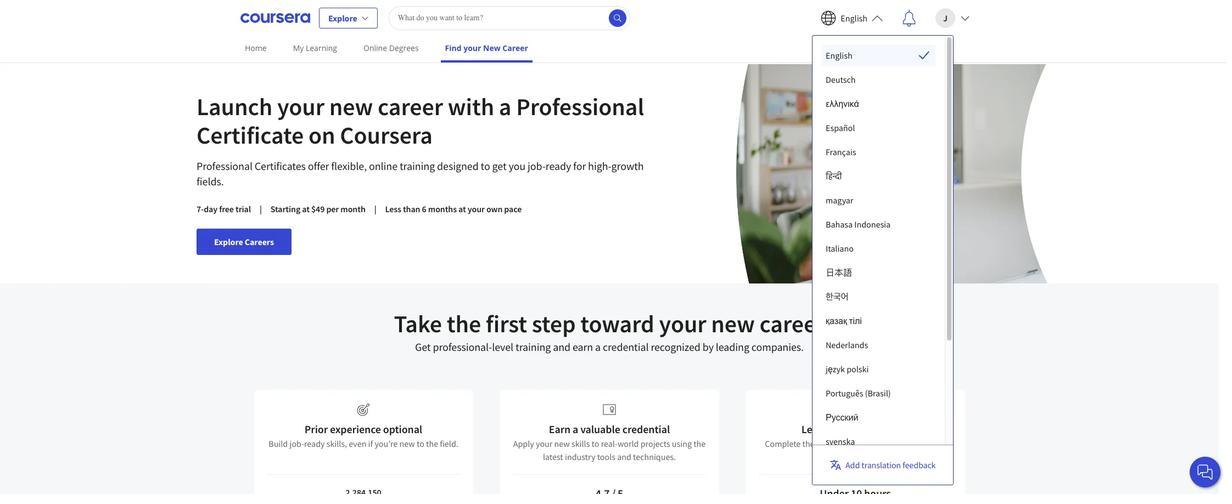 Task type: describe. For each thing, give the bounding box(es) containing it.
certificates
[[255, 159, 306, 173]]

ready inside professional certificates offer flexible, online training designed to get you job-ready for high-growth fields.
[[546, 159, 571, 173]]

日本語
[[826, 267, 852, 278]]

full-
[[851, 452, 865, 463]]

launch
[[197, 92, 273, 122]]

język polski
[[826, 364, 869, 375]]

online degrees
[[364, 43, 419, 53]]

earn
[[549, 423, 571, 437]]

nederlands
[[826, 340, 868, 351]]

português
[[826, 388, 864, 399]]

months inside learn at your own pace complete the training in less than 6 months while working a full-time job.
[[896, 439, 924, 450]]

a inside launch your new career with a professional certificate on coursera
[[499, 92, 512, 122]]

indonesia
[[855, 219, 891, 230]]

your inside learn at your own pace complete the training in less than 6 months while working a full-time job.
[[842, 423, 863, 437]]

world
[[618, 439, 639, 450]]

growth
[[612, 159, 644, 173]]

credential inside take the first step toward your new career get professional-level training and earn a credential recognized by leading companies.
[[603, 341, 649, 354]]

polski
[[847, 364, 869, 375]]

using
[[672, 439, 692, 450]]

designed
[[437, 159, 479, 173]]

русский
[[826, 412, 859, 423]]

to inside professional certificates offer flexible, online training designed to get you job-ready for high-growth fields.
[[481, 159, 490, 173]]

қазақ тілі
[[826, 316, 862, 327]]

0 vertical spatial than
[[403, 204, 420, 215]]

prior
[[305, 423, 328, 437]]

and inside take the first step toward your new career get professional-level training and earn a credential recognized by leading companies.
[[553, 341, 571, 354]]

training inside take the first step toward your new career get professional-level training and earn a credential recognized by leading companies.
[[516, 341, 551, 354]]

career inside launch your new career with a professional certificate on coursera
[[378, 92, 443, 122]]

deutsch
[[826, 74, 856, 85]]

my
[[293, 43, 304, 53]]

get
[[415, 341, 431, 354]]

online
[[364, 43, 387, 53]]

menu containing english
[[822, 44, 937, 495]]

while
[[926, 439, 946, 450]]

your inside find your new career link
[[464, 43, 481, 53]]

translation
[[862, 460, 901, 471]]

fields.
[[197, 175, 224, 188]]

add translation feedback button
[[822, 455, 945, 477]]

by
[[703, 341, 714, 354]]

trial | starting
[[236, 204, 301, 215]]

ready inside 'prior experience optional build job-ready skills, even if you're new to the field.'
[[304, 439, 325, 450]]

the inside take the first step toward your new career get professional-level training and earn a credential recognized by leading companies.
[[447, 309, 481, 339]]

home
[[245, 43, 267, 53]]

experience
[[330, 423, 381, 437]]

0 horizontal spatial own
[[487, 204, 503, 215]]

português (brasil)
[[826, 388, 891, 399]]

svenska
[[826, 437, 855, 448]]

a inside earn a valuable credential apply your new skills to real-world projects using the latest industry tools and techniques.
[[573, 423, 578, 437]]

job- inside 'prior experience optional build job-ready skills, even if you're new to the field.'
[[290, 439, 304, 450]]

and inside earn a valuable credential apply your new skills to real-world projects using the latest industry tools and techniques.
[[617, 452, 631, 463]]

job- inside professional certificates offer flexible, online training designed to get you job-ready for high-growth fields.
[[528, 159, 546, 173]]

add
[[846, 460, 860, 471]]

toward
[[581, 309, 655, 339]]

a inside learn at your own pace complete the training in less than 6 months while working a full-time job.
[[845, 452, 849, 463]]

online
[[369, 159, 398, 173]]

step
[[532, 309, 576, 339]]

your inside earn a valuable credential apply your new skills to real-world projects using the latest industry tools and techniques.
[[536, 439, 553, 450]]

first
[[486, 309, 527, 339]]

add translation feedback
[[846, 460, 936, 471]]

complete
[[765, 439, 801, 450]]

7-
[[197, 204, 204, 215]]

new inside earn a valuable credential apply your new skills to real-world projects using the latest industry tools and techniques.
[[554, 439, 570, 450]]

time
[[865, 452, 882, 463]]

new
[[483, 43, 501, 53]]

to inside earn a valuable credential apply your new skills to real-world projects using the latest industry tools and techniques.
[[592, 439, 599, 450]]

english inside english radio item
[[826, 50, 853, 61]]

find your new career link
[[441, 36, 533, 63]]

working
[[813, 452, 843, 463]]

the inside 'prior experience optional build job-ready skills, even if you're new to the field.'
[[426, 439, 438, 450]]

find your new career
[[445, 43, 528, 53]]

हिन्दी
[[826, 171, 842, 182]]

your inside take the first step toward your new career get professional-level training and earn a credential recognized by leading companies.
[[659, 309, 707, 339]]

offer
[[308, 159, 329, 173]]

feedback
[[903, 460, 936, 471]]

credential inside earn a valuable credential apply your new skills to real-world projects using the latest industry tools and techniques.
[[623, 423, 670, 437]]

you're
[[375, 439, 398, 450]]

field.
[[440, 439, 458, 450]]

find
[[445, 43, 462, 53]]

0 vertical spatial pace
[[504, 204, 522, 215]]

magyar
[[826, 195, 854, 206]]

język
[[826, 364, 845, 375]]

pace inside learn at your own pace complete the training in less than 6 months while working a full-time job.
[[888, 423, 910, 437]]

coursera image
[[241, 9, 310, 27]]

home link
[[241, 36, 271, 60]]

leading
[[716, 341, 750, 354]]

launch your new career with a professional certificate on coursera
[[197, 92, 644, 150]]

training inside learn at your own pace complete the training in less than 6 months while working a full-time job.
[[816, 439, 845, 450]]

español
[[826, 122, 855, 133]]

tools
[[597, 452, 616, 463]]

to inside 'prior experience optional build job-ready skills, even if you're new to the field.'
[[417, 439, 424, 450]]

professional inside professional certificates offer flexible, online training designed to get you job-ready for high-growth fields.
[[197, 159, 253, 173]]

coursera
[[340, 120, 433, 150]]

0 horizontal spatial at
[[302, 204, 310, 215]]

my learning link
[[289, 36, 342, 60]]

projects
[[641, 439, 670, 450]]

ελληνικά
[[826, 98, 859, 109]]

techniques.
[[633, 452, 676, 463]]



Task type: locate. For each thing, give the bounding box(es) containing it.
training right online
[[400, 159, 435, 173]]

companies.
[[752, 341, 804, 354]]

than up time on the right
[[871, 439, 888, 450]]

1 vertical spatial own
[[865, 423, 886, 437]]

english button
[[812, 0, 892, 35]]

new
[[329, 92, 373, 122], [711, 309, 755, 339], [400, 439, 415, 450], [554, 439, 570, 450]]

2 horizontal spatial to
[[592, 439, 599, 450]]

한국어
[[826, 292, 849, 303]]

explore
[[214, 237, 243, 248]]

the inside earn a valuable credential apply your new skills to real-world projects using the latest industry tools and techniques.
[[694, 439, 706, 450]]

0 horizontal spatial months
[[428, 204, 457, 215]]

on
[[309, 120, 335, 150]]

get
[[492, 159, 507, 173]]

0 vertical spatial credential
[[603, 341, 649, 354]]

professional certificates offer flexible, online training designed to get you job-ready for high-growth fields.
[[197, 159, 644, 188]]

at inside learn at your own pace complete the training in less than 6 months while working a full-time job.
[[830, 423, 840, 437]]

0 horizontal spatial training
[[400, 159, 435, 173]]

new inside take the first step toward your new career get professional-level training and earn a credential recognized by leading companies.
[[711, 309, 755, 339]]

optional
[[383, 423, 422, 437]]

the left field. in the left of the page
[[426, 439, 438, 450]]

0 horizontal spatial career
[[378, 92, 443, 122]]

a
[[499, 92, 512, 122], [595, 341, 601, 354], [573, 423, 578, 437], [845, 452, 849, 463]]

6 inside learn at your own pace complete the training in less than 6 months while working a full-time job.
[[890, 439, 894, 450]]

1 vertical spatial training
[[516, 341, 551, 354]]

valuable
[[581, 423, 621, 437]]

professional-
[[433, 341, 492, 354]]

a right the earn
[[595, 341, 601, 354]]

1 vertical spatial months
[[896, 439, 924, 450]]

0 horizontal spatial ready
[[304, 439, 325, 450]]

1 horizontal spatial training
[[516, 341, 551, 354]]

real-
[[601, 439, 618, 450]]

career
[[503, 43, 528, 53]]

skills
[[572, 439, 590, 450]]

6 down professional certificates offer flexible, online training designed to get you job-ready for high-growth fields.
[[422, 204, 427, 215]]

1 horizontal spatial 6
[[890, 439, 894, 450]]

explore careers
[[214, 237, 274, 248]]

certificate
[[197, 120, 304, 150]]

0 horizontal spatial 6
[[422, 204, 427, 215]]

0 vertical spatial months
[[428, 204, 457, 215]]

1 horizontal spatial job-
[[528, 159, 546, 173]]

at
[[302, 204, 310, 215], [459, 204, 466, 215], [830, 423, 840, 437]]

and
[[553, 341, 571, 354], [617, 452, 631, 463]]

job.
[[884, 452, 898, 463]]

flexible,
[[331, 159, 367, 173]]

1 vertical spatial career
[[760, 309, 825, 339]]

at down designed
[[459, 204, 466, 215]]

1 horizontal spatial pace
[[888, 423, 910, 437]]

қазақ
[[826, 316, 847, 327]]

level
[[492, 341, 514, 354]]

english up english radio item at top right
[[841, 12, 868, 23]]

high-
[[588, 159, 612, 173]]

0 horizontal spatial pace
[[504, 204, 522, 215]]

0 horizontal spatial and
[[553, 341, 571, 354]]

to down optional at left
[[417, 439, 424, 450]]

a up skills
[[573, 423, 578, 437]]

job-
[[528, 159, 546, 173], [290, 439, 304, 450]]

month | less
[[341, 204, 401, 215]]

recognized
[[651, 341, 701, 354]]

7-day free trial | starting at $49 per month | less than 6 months at your own pace
[[197, 204, 522, 215]]

prior experience optional build job-ready skills, even if you're new to the field.
[[269, 423, 458, 450]]

0 vertical spatial job-
[[528, 159, 546, 173]]

bahasa
[[826, 219, 853, 230]]

0 vertical spatial professional
[[516, 92, 644, 122]]

6
[[422, 204, 427, 215], [890, 439, 894, 450]]

english inside english button
[[841, 12, 868, 23]]

1 vertical spatial than
[[871, 439, 888, 450]]

1 vertical spatial job-
[[290, 439, 304, 450]]

for
[[573, 159, 586, 173]]

per
[[326, 204, 339, 215]]

1 vertical spatial english
[[826, 50, 853, 61]]

career inside take the first step toward your new career get professional-level training and earn a credential recognized by leading companies.
[[760, 309, 825, 339]]

the up the professional-
[[447, 309, 481, 339]]

professional
[[516, 92, 644, 122], [197, 159, 253, 173]]

at right learn
[[830, 423, 840, 437]]

job- right you
[[528, 159, 546, 173]]

take
[[394, 309, 442, 339]]

0 horizontal spatial professional
[[197, 159, 253, 173]]

ready
[[546, 159, 571, 173], [304, 439, 325, 450]]

a right with
[[499, 92, 512, 122]]

1 vertical spatial professional
[[197, 159, 253, 173]]

chat with us image
[[1197, 464, 1214, 482]]

français
[[826, 147, 856, 158]]

0 vertical spatial training
[[400, 159, 435, 173]]

2 horizontal spatial at
[[830, 423, 840, 437]]

the inside learn at your own pace complete the training in less than 6 months while working a full-time job.
[[803, 439, 815, 450]]

1 horizontal spatial own
[[865, 423, 886, 437]]

months up feedback
[[896, 439, 924, 450]]

own inside learn at your own pace complete the training in less than 6 months while working a full-time job.
[[865, 423, 886, 437]]

professional inside launch your new career with a professional certificate on coursera
[[516, 92, 644, 122]]

learn at your own pace complete the training in less than 6 months while working a full-time job.
[[765, 423, 946, 463]]

italiano
[[826, 243, 854, 254]]

None search field
[[389, 6, 630, 30]]

bahasa indonesia
[[826, 219, 891, 230]]

a left full-
[[845, 452, 849, 463]]

1 vertical spatial pace
[[888, 423, 910, 437]]

english up deutsch at the top right of the page
[[826, 50, 853, 61]]

ready left for
[[546, 159, 571, 173]]

1 horizontal spatial and
[[617, 452, 631, 463]]

1 vertical spatial ready
[[304, 439, 325, 450]]

menu
[[822, 44, 937, 495]]

0 vertical spatial and
[[553, 341, 571, 354]]

skills,
[[327, 439, 347, 450]]

1 horizontal spatial than
[[871, 439, 888, 450]]

your inside launch your new career with a professional certificate on coursera
[[277, 92, 325, 122]]

(brasil)
[[865, 388, 891, 399]]

1 horizontal spatial career
[[760, 309, 825, 339]]

your
[[464, 43, 481, 53], [277, 92, 325, 122], [468, 204, 485, 215], [659, 309, 707, 339], [842, 423, 863, 437], [536, 439, 553, 450]]

1 horizontal spatial at
[[459, 204, 466, 215]]

job- right build
[[290, 439, 304, 450]]

1 vertical spatial and
[[617, 452, 631, 463]]

тілі
[[849, 316, 862, 327]]

months down professional certificates offer flexible, online training designed to get you job-ready for high-growth fields.
[[428, 204, 457, 215]]

apply
[[513, 439, 534, 450]]

a inside take the first step toward your new career get professional-level training and earn a credential recognized by leading companies.
[[595, 341, 601, 354]]

ready down "prior"
[[304, 439, 325, 450]]

1 vertical spatial 6
[[890, 439, 894, 450]]

0 vertical spatial english
[[841, 12, 868, 23]]

learning
[[306, 43, 337, 53]]

take the first step toward your new career get professional-level training and earn a credential recognized by leading companies.
[[394, 309, 825, 354]]

the down learn
[[803, 439, 815, 450]]

2 vertical spatial training
[[816, 439, 845, 450]]

new inside 'prior experience optional build job-ready skills, even if you're new to the field.'
[[400, 439, 415, 450]]

training up the working
[[816, 439, 845, 450]]

pace up job.
[[888, 423, 910, 437]]

degrees
[[389, 43, 419, 53]]

to left get
[[481, 159, 490, 173]]

free
[[219, 204, 234, 215]]

0 vertical spatial own
[[487, 204, 503, 215]]

my learning
[[293, 43, 337, 53]]

0 horizontal spatial than
[[403, 204, 420, 215]]

0 vertical spatial ready
[[546, 159, 571, 173]]

the
[[447, 309, 481, 339], [426, 439, 438, 450], [694, 439, 706, 450], [803, 439, 815, 450]]

and down world
[[617, 452, 631, 463]]

training right level
[[516, 341, 551, 354]]

industry
[[565, 452, 596, 463]]

6 up job.
[[890, 439, 894, 450]]

0 horizontal spatial to
[[417, 439, 424, 450]]

you
[[509, 159, 526, 173]]

1 horizontal spatial professional
[[516, 92, 644, 122]]

own up less
[[865, 423, 886, 437]]

pace down you
[[504, 204, 522, 215]]

than
[[403, 204, 420, 215], [871, 439, 888, 450]]

pace
[[504, 204, 522, 215], [888, 423, 910, 437]]

own down get
[[487, 204, 503, 215]]

2 horizontal spatial training
[[816, 439, 845, 450]]

1 horizontal spatial to
[[481, 159, 490, 173]]

1 horizontal spatial months
[[896, 439, 924, 450]]

0 horizontal spatial job-
[[290, 439, 304, 450]]

careers
[[245, 237, 274, 248]]

to
[[481, 159, 490, 173], [417, 439, 424, 450], [592, 439, 599, 450]]

to left real-
[[592, 439, 599, 450]]

explore careers link
[[197, 229, 292, 255]]

0 vertical spatial 6
[[422, 204, 427, 215]]

day
[[204, 204, 218, 215]]

at left $49
[[302, 204, 310, 215]]

credential up projects
[[623, 423, 670, 437]]

training
[[400, 159, 435, 173], [516, 341, 551, 354], [816, 439, 845, 450]]

than inside learn at your own pace complete the training in less than 6 months while working a full-time job.
[[871, 439, 888, 450]]

1 vertical spatial credential
[[623, 423, 670, 437]]

if
[[368, 439, 373, 450]]

0 vertical spatial career
[[378, 92, 443, 122]]

than down professional certificates offer flexible, online training designed to get you job-ready for high-growth fields.
[[403, 204, 420, 215]]

1 horizontal spatial ready
[[546, 159, 571, 173]]

new inside launch your new career with a professional certificate on coursera
[[329, 92, 373, 122]]

online degrees link
[[359, 36, 423, 60]]

latest
[[543, 452, 563, 463]]

and left the earn
[[553, 341, 571, 354]]

english radio item
[[822, 44, 937, 66]]

training inside professional certificates offer flexible, online training designed to get you job-ready for high-growth fields.
[[400, 159, 435, 173]]

credential down the toward
[[603, 341, 649, 354]]

$49
[[311, 204, 325, 215]]

credential
[[603, 341, 649, 354], [623, 423, 670, 437]]

the right using
[[694, 439, 706, 450]]

earn a valuable credential apply your new skills to real-world projects using the latest industry tools and techniques.
[[513, 423, 706, 463]]



Task type: vqa. For each thing, say whether or not it's contained in the screenshot.
was möchten sie lernen? "Text Box"
no



